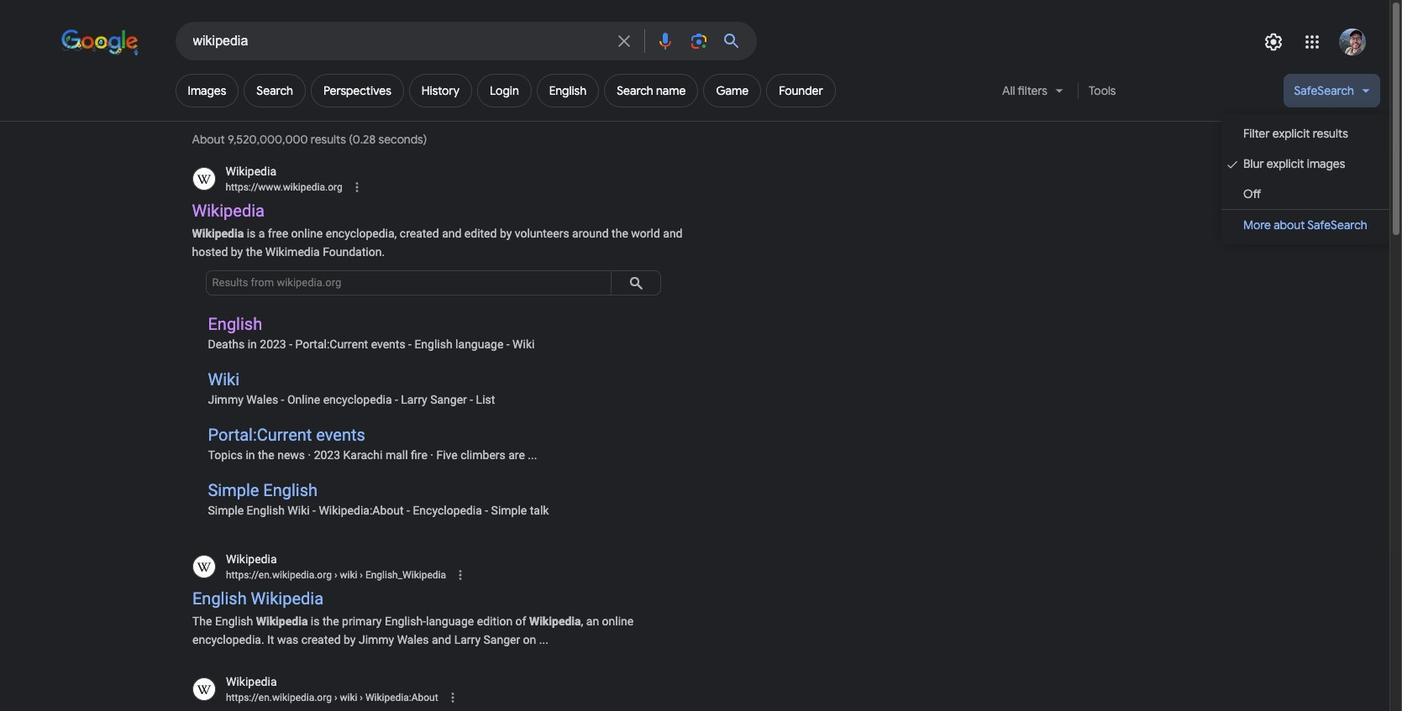 Task type: describe. For each thing, give the bounding box(es) containing it.
foundation.
[[323, 245, 385, 258]]

,
[[581, 614, 583, 628]]

more about safesearch link
[[1222, 210, 1389, 240]]

english up deaths
[[208, 314, 262, 334]]

larry inside wiki jimmy wales - online encyclopedia - larry sanger - list
[[401, 393, 427, 407]]

of
[[515, 614, 526, 628]]

events -
[[371, 338, 412, 351]]

english-
[[384, 614, 426, 628]]

search link
[[244, 74, 306, 108]]

about 9,520,000,000 results (0.28 seconds)
[[192, 132, 430, 147]]

9,520,000,000
[[228, 132, 308, 147]]

images
[[188, 83, 226, 98]]

edited
[[464, 226, 497, 240]]

all filters
[[1002, 83, 1048, 98]]

blur explicit images
[[1243, 156, 1345, 171]]

https://en.wikipedia.org for wikipedia https://en.wikipedia.org › wiki › wikipedia:about
[[226, 693, 331, 704]]

1 vertical spatial by
[[231, 245, 243, 258]]

name
[[656, 83, 686, 98]]

and left edited
[[442, 226, 462, 240]]

encyclopedia -
[[413, 504, 488, 518]]

(0.28
[[349, 132, 376, 147]]

portal:current events link
[[208, 425, 365, 445]]

simple english simple english wiki - wikipedia:about - encyclopedia - simple talk
[[208, 481, 549, 518]]

wiki inside english deaths in 2023 - portal:current events - english language - wiki
[[513, 338, 535, 351]]

the english wikipedia is the primary english-language edition of wikipedia
[[192, 614, 581, 628]]

safesearch inside more about safesearch link
[[1307, 218, 1367, 233]]

search name
[[617, 83, 686, 98]]

wikimedia
[[265, 245, 320, 258]]

and inside , an online encyclopedia. it was created by jimmy wales and larry sanger on ...
[[431, 633, 451, 646]]

history link
[[409, 74, 472, 108]]

Search search field
[[193, 32, 604, 53]]

search icon image
[[623, 270, 648, 296]]

wales -
[[246, 393, 284, 407]]

wikipedia https://en.wikipedia.org › wiki › wikipedia:about
[[226, 676, 438, 704]]

2023 -
[[260, 338, 292, 351]]

simple left talk
[[491, 504, 527, 518]]

2023
[[314, 449, 340, 462]]

deaths
[[208, 338, 245, 351]]

five
[[436, 449, 458, 462]]

news
[[277, 449, 305, 462]]

language
[[426, 614, 474, 628]]

simple english link
[[208, 481, 318, 501]]

fire
[[411, 449, 428, 462]]

encyclopedia,
[[326, 226, 397, 240]]

wikipedia inside wikipedia https://en.wikipedia.org › wiki › wikipedia:about
[[226, 676, 276, 689]]

perspectives
[[323, 83, 391, 98]]

images
[[1307, 156, 1345, 171]]

a
[[259, 226, 265, 240]]

mall
[[386, 449, 408, 462]]

events
[[316, 425, 365, 445]]

free
[[268, 226, 288, 240]]

english down 'simple english' link
[[247, 504, 285, 518]]

history
[[422, 83, 460, 98]]

edition
[[477, 614, 512, 628]]

online inside is a free online encyclopedia, created and edited by volunteers around the world and hosted by the wikimedia foundation.
[[291, 226, 323, 240]]

game
[[716, 83, 749, 98]]

the inside portal:current events topics in the news · 2023 karachi mall fire · five climbers are ...
[[258, 449, 274, 462]]

sanger
[[483, 633, 520, 646]]

filters
[[1018, 83, 1048, 98]]

language -
[[455, 338, 510, 351]]

, an online encyclopedia. it was created by jimmy wales and larry sanger on ...
[[192, 614, 633, 646]]

seconds)
[[378, 132, 427, 147]]

english up "the"
[[192, 588, 246, 608]]

results for explicit
[[1313, 126, 1348, 141]]

founder link
[[766, 74, 836, 108]]

wikipedia:about
[[365, 693, 438, 704]]

english deaths in 2023 - portal:current events - english language - wiki
[[208, 314, 535, 351]]

portal:current inside english deaths in 2023 - portal:current events - english language - wiki
[[295, 338, 368, 351]]

game link
[[704, 74, 761, 108]]

Results from wikipedia.org text field
[[205, 270, 611, 296]]

filter explicit results
[[1243, 126, 1348, 141]]

on ...
[[523, 633, 548, 646]]

world
[[631, 226, 660, 240]]

the down a
[[246, 245, 262, 258]]

wiki -
[[288, 504, 316, 518]]

...
[[528, 449, 537, 462]]

more
[[1243, 218, 1271, 233]]

search for search name
[[617, 83, 653, 98]]

portal:current inside portal:current events topics in the news · 2023 karachi mall fire · five climbers are ...
[[208, 425, 312, 445]]

› wiki › Wikipedia:About text field
[[331, 693, 438, 704]]

it
[[267, 633, 274, 646]]

jimmy inside , an online encyclopedia. it was created by jimmy wales and larry sanger on ...
[[358, 633, 394, 646]]

tools
[[1089, 83, 1116, 98]]

images link
[[175, 74, 239, 108]]

online inside , an online encyclopedia. it was created by jimmy wales and larry sanger on ...
[[602, 614, 633, 628]]

english_wikipedia
[[365, 569, 446, 581]]



Task type: locate. For each thing, give the bounding box(es) containing it.
wikipedia inside the wikipedia https://en.wikipedia.org › wiki › english_wikipedia
[[226, 552, 276, 566]]

is left a
[[247, 226, 256, 240]]

› wiki › English_Wikipedia text field
[[331, 569, 446, 581]]

jimmy inside wiki jimmy wales - online encyclopedia - larry sanger - list
[[208, 393, 243, 407]]

explicit for filter
[[1273, 126, 1310, 141]]

0 horizontal spatial jimmy
[[208, 393, 243, 407]]

by right edited
[[500, 226, 512, 240]]

menu containing filter explicit results
[[1222, 114, 1389, 244]]

was
[[277, 633, 298, 646]]

portal:current down wales -
[[208, 425, 312, 445]]

all filters button
[[992, 74, 1075, 114]]

menu
[[1222, 114, 1389, 244]]

1 none text field from the top
[[226, 568, 446, 583]]

climbers
[[461, 449, 506, 462]]

created inside is a free online encyclopedia, created and edited by volunteers around the world and hosted by the wikimedia foundation.
[[400, 226, 439, 240]]

0 vertical spatial none text field
[[226, 568, 446, 583]]

https://en.wikipedia.org for wikipedia https://en.wikipedia.org › wiki › english_wikipedia
[[226, 569, 331, 581]]

safesearch up filter explicit results link
[[1294, 83, 1354, 98]]

created
[[400, 226, 439, 240], [301, 633, 340, 646]]

wiki right language -
[[513, 338, 535, 351]]

results up images
[[1313, 126, 1348, 141]]

none text field down was
[[226, 691, 438, 706]]

explicit up blur explicit images
[[1273, 126, 1310, 141]]

0 vertical spatial online
[[291, 226, 323, 240]]

results for 9,520,000,000
[[311, 132, 346, 147]]

and
[[442, 226, 462, 240], [663, 226, 683, 240], [431, 633, 451, 646]]

1 vertical spatial online
[[602, 614, 633, 628]]

wikipedia:about -
[[319, 504, 410, 518]]

in inside english deaths in 2023 - portal:current events - english language - wiki
[[248, 338, 257, 351]]

safesearch inside safesearch popup button
[[1294, 83, 1354, 98]]

topics
[[208, 449, 243, 462]]

jimmy down the english wikipedia is the primary english-language edition of wikipedia
[[358, 633, 394, 646]]

an
[[586, 614, 599, 628]]

search up 9,520,000,000
[[257, 83, 293, 98]]

simple down 'simple english' link
[[208, 504, 244, 518]]

2 none text field from the top
[[226, 691, 438, 706]]

0 vertical spatial wiki
[[339, 569, 357, 581]]

wikipedia inside "wikipedia https://www.wikipedia.org"
[[226, 165, 276, 178]]

1 vertical spatial none text field
[[226, 691, 438, 706]]

is a free online encyclopedia, created and edited by volunteers around the world and hosted by the wikimedia foundation.
[[192, 226, 683, 258]]

login link
[[477, 74, 532, 108]]

1 vertical spatial larry
[[454, 633, 480, 646]]

1 vertical spatial https://en.wikipedia.org
[[226, 693, 331, 704]]

safesearch down the off link
[[1307, 218, 1367, 233]]

explicit
[[1273, 126, 1310, 141], [1267, 156, 1304, 171]]

english wikipedia
[[192, 588, 323, 608]]

wiki down deaths
[[208, 370, 240, 390]]

wales
[[397, 633, 428, 646]]

0 horizontal spatial created
[[301, 633, 340, 646]]

1 horizontal spatial ·
[[430, 449, 433, 462]]

https://en.wikipedia.org up english wikipedia
[[226, 569, 331, 581]]

0 horizontal spatial by
[[231, 245, 243, 258]]

wikipedia https://www.wikipedia.org
[[226, 165, 343, 193]]

1 horizontal spatial larry
[[454, 633, 480, 646]]

in inside portal:current events topics in the news · 2023 karachi mall fire · five climbers are ...
[[246, 449, 255, 462]]

online
[[287, 393, 320, 407]]

2 vertical spatial by
[[343, 633, 355, 646]]

none text field › wiki › wikipedia:about
[[226, 691, 438, 706]]

by down primary
[[343, 633, 355, 646]]

wiki for wikipedia https://en.wikipedia.org › wiki › english_wikipedia
[[339, 569, 357, 581]]

0 vertical spatial english link
[[537, 74, 599, 108]]

0 vertical spatial explicit
[[1273, 126, 1310, 141]]

is inside is a free online encyclopedia, created and edited by volunteers around the world and hosted by the wikimedia foundation.
[[247, 226, 256, 240]]

wiki inside the wikipedia https://en.wikipedia.org › wiki › english_wikipedia
[[339, 569, 357, 581]]

1 horizontal spatial jimmy
[[358, 633, 394, 646]]

search left name at the top of the page
[[617, 83, 653, 98]]

2 search from the left
[[617, 83, 653, 98]]

and right world
[[663, 226, 683, 240]]

larry
[[401, 393, 427, 407], [454, 633, 480, 646]]

1 vertical spatial is
[[310, 614, 319, 628]]

None search field
[[0, 21, 757, 60]]

0 vertical spatial portal:current
[[295, 338, 368, 351]]

None text field
[[226, 568, 446, 583], [226, 691, 438, 706]]

0 horizontal spatial online
[[291, 226, 323, 240]]

0 vertical spatial larry
[[401, 393, 427, 407]]

portal:current up wiki jimmy wales - online encyclopedia - larry sanger - list
[[295, 338, 368, 351]]

encyclopedia -
[[323, 393, 398, 407]]

wiki
[[513, 338, 535, 351], [208, 370, 240, 390]]

english right login link
[[549, 83, 587, 98]]

off link
[[1222, 179, 1389, 209]]

the
[[612, 226, 628, 240], [246, 245, 262, 258], [258, 449, 274, 462], [322, 614, 339, 628]]

english link right login link
[[537, 74, 599, 108]]

0 vertical spatial safesearch
[[1294, 83, 1354, 98]]

blur explicit images link
[[1222, 149, 1389, 179]]

the left world
[[612, 226, 628, 240]]

and down language
[[431, 633, 451, 646]]

larry down language
[[454, 633, 480, 646]]

portal:current events topics in the news · 2023 karachi mall fire · five climbers are ...
[[208, 425, 537, 462]]

online up "wikimedia"
[[291, 226, 323, 240]]

is
[[247, 226, 256, 240], [310, 614, 319, 628]]

search name link
[[604, 74, 698, 108]]

wiki inside wiki jimmy wales - online encyclopedia - larry sanger - list
[[208, 370, 240, 390]]

created inside , an online encyclopedia. it was created by jimmy wales and larry sanger on ...
[[301, 633, 340, 646]]

are
[[508, 449, 525, 462]]

off
[[1243, 187, 1261, 202]]

0 vertical spatial created
[[400, 226, 439, 240]]

wiki jimmy wales - online encyclopedia - larry sanger - list
[[208, 370, 495, 407]]

1 vertical spatial english link
[[208, 314, 262, 334]]

0 vertical spatial in
[[248, 338, 257, 351]]

volunteers
[[515, 226, 569, 240]]

0 horizontal spatial wiki
[[208, 370, 240, 390]]

2 · from the left
[[430, 449, 433, 462]]

karachi
[[343, 449, 383, 462]]

list
[[476, 393, 495, 407]]

0 vertical spatial jimmy
[[208, 393, 243, 407]]

in right topics at left bottom
[[246, 449, 255, 462]]

1 horizontal spatial results
[[1313, 126, 1348, 141]]

1 vertical spatial created
[[301, 633, 340, 646]]

wiki link
[[208, 370, 240, 390]]

2 horizontal spatial by
[[500, 226, 512, 240]]

1 vertical spatial safesearch
[[1307, 218, 1367, 233]]

in left 2023 -
[[248, 338, 257, 351]]

filter explicit results link
[[1222, 118, 1389, 149]]

blur
[[1243, 156, 1264, 171]]

1 horizontal spatial by
[[343, 633, 355, 646]]

encyclopedia.
[[192, 633, 264, 646]]

wikipedia
[[226, 165, 276, 178], [192, 200, 265, 221], [192, 226, 244, 240], [226, 552, 276, 566], [250, 588, 323, 608], [256, 614, 307, 628], [529, 614, 581, 628], [226, 676, 276, 689]]

0 horizontal spatial english link
[[208, 314, 262, 334]]

·
[[308, 449, 311, 462], [430, 449, 433, 462]]

larry inside , an online encyclopedia. it was created by jimmy wales and larry sanger on ...
[[454, 633, 480, 646]]

1 search from the left
[[257, 83, 293, 98]]

1 vertical spatial in
[[246, 449, 255, 462]]

https://en.wikipedia.org inside wikipedia https://en.wikipedia.org › wiki › wikipedia:about
[[226, 693, 331, 704]]

the left news
[[258, 449, 274, 462]]

· right the fire
[[430, 449, 433, 462]]

search for search
[[257, 83, 293, 98]]

wiki up primary
[[339, 569, 357, 581]]

wiki
[[339, 569, 357, 581], [339, 693, 357, 704]]

›
[[334, 569, 337, 581], [359, 569, 362, 581], [334, 693, 337, 704], [359, 693, 362, 704]]

english up the encyclopedia. on the left of page
[[215, 614, 253, 628]]

0 horizontal spatial search
[[257, 83, 293, 98]]

english right events -
[[415, 338, 453, 351]]

1 wiki from the top
[[339, 569, 357, 581]]

by right hosted
[[231, 245, 243, 258]]

1 https://en.wikipedia.org from the top
[[226, 569, 331, 581]]

simple
[[208, 481, 259, 501], [208, 504, 244, 518], [491, 504, 527, 518]]

search by voice image
[[655, 31, 675, 51]]

seasonal holidays 2023 image
[[61, 29, 138, 56]]

1 horizontal spatial online
[[602, 614, 633, 628]]

wiki inside wikipedia https://en.wikipedia.org › wiki › wikipedia:about
[[339, 693, 357, 704]]

founder
[[779, 83, 823, 98]]

english link
[[537, 74, 599, 108], [208, 314, 262, 334]]

1 horizontal spatial wiki
[[513, 338, 535, 351]]

created up results from wikipedia.org text field
[[400, 226, 439, 240]]

is left primary
[[310, 614, 319, 628]]

online right an
[[602, 614, 633, 628]]

0 horizontal spatial is
[[247, 226, 256, 240]]

search
[[257, 83, 293, 98], [617, 83, 653, 98]]

1 vertical spatial jimmy
[[358, 633, 394, 646]]

1 vertical spatial portal:current
[[208, 425, 312, 445]]

0 horizontal spatial results
[[311, 132, 346, 147]]

about
[[192, 132, 225, 147]]

tools button
[[1081, 74, 1124, 108]]

1 vertical spatial explicit
[[1267, 156, 1304, 171]]

0 vertical spatial is
[[247, 226, 256, 240]]

in
[[248, 338, 257, 351], [246, 449, 255, 462]]

hosted
[[192, 245, 228, 258]]

1 horizontal spatial english link
[[537, 74, 599, 108]]

the left primary
[[322, 614, 339, 628]]

0 vertical spatial wiki
[[513, 338, 535, 351]]

created right was
[[301, 633, 340, 646]]

explicit for blur
[[1267, 156, 1304, 171]]

english up the wiki -
[[263, 481, 318, 501]]

search by image image
[[688, 31, 709, 51]]

login
[[490, 83, 519, 98]]

none text field for wikipedia https://en.wikipedia.org › wiki › english_wikipedia
[[226, 568, 446, 583]]

none text field up primary
[[226, 568, 446, 583]]

1 horizontal spatial search
[[617, 83, 653, 98]]

results inside filter explicit results link
[[1313, 126, 1348, 141]]

primary
[[342, 614, 381, 628]]

jimmy down wiki link
[[208, 393, 243, 407]]

talk
[[530, 504, 549, 518]]

none text field the › wiki › english_wikipedia
[[226, 568, 446, 583]]

filter
[[1243, 126, 1270, 141]]

results left '(0.28'
[[311, 132, 346, 147]]

around
[[572, 226, 609, 240]]

by inside , an online encyclopedia. it was created by jimmy wales and larry sanger on ...
[[343, 633, 355, 646]]

larry left sanger -
[[401, 393, 427, 407]]

1 vertical spatial wiki
[[208, 370, 240, 390]]

sanger -
[[430, 393, 473, 407]]

0 vertical spatial https://en.wikipedia.org
[[226, 569, 331, 581]]

· left 2023
[[308, 449, 311, 462]]

1 vertical spatial wiki
[[339, 693, 357, 704]]

english link up deaths
[[208, 314, 262, 334]]

jimmy
[[208, 393, 243, 407], [358, 633, 394, 646]]

explicit right 'blur'
[[1267, 156, 1304, 171]]

https://www.wikipedia.org
[[226, 181, 343, 193]]

0 horizontal spatial larry
[[401, 393, 427, 407]]

all
[[1002, 83, 1015, 98]]

about
[[1274, 218, 1305, 233]]

0 horizontal spatial ·
[[308, 449, 311, 462]]

wiki for wikipedia https://en.wikipedia.org › wiki › wikipedia:about
[[339, 693, 357, 704]]

perspectives link
[[311, 74, 404, 108]]

more about safesearch
[[1243, 218, 1367, 233]]

online
[[291, 226, 323, 240], [602, 614, 633, 628]]

none text field for wikipedia https://en.wikipedia.org › wiki › wikipedia:about
[[226, 691, 438, 706]]

simple down topics at left bottom
[[208, 481, 259, 501]]

https://www.wikipedia.org text field
[[226, 180, 343, 195]]

1 horizontal spatial created
[[400, 226, 439, 240]]

the
[[192, 614, 212, 628]]

2 https://en.wikipedia.org from the top
[[226, 693, 331, 704]]

0 vertical spatial by
[[500, 226, 512, 240]]

https://en.wikipedia.org inside the wikipedia https://en.wikipedia.org › wiki › english_wikipedia
[[226, 569, 331, 581]]

by
[[500, 226, 512, 240], [231, 245, 243, 258], [343, 633, 355, 646]]

wikipedia https://en.wikipedia.org › wiki › english_wikipedia
[[226, 552, 446, 581]]

https://en.wikipedia.org down it
[[226, 693, 331, 704]]

1 · from the left
[[308, 449, 311, 462]]

1 horizontal spatial is
[[310, 614, 319, 628]]

wiki left wikipedia:about
[[339, 693, 357, 704]]

2 wiki from the top
[[339, 693, 357, 704]]



Task type: vqa. For each thing, say whether or not it's contained in the screenshot.
bottom Passenger
no



